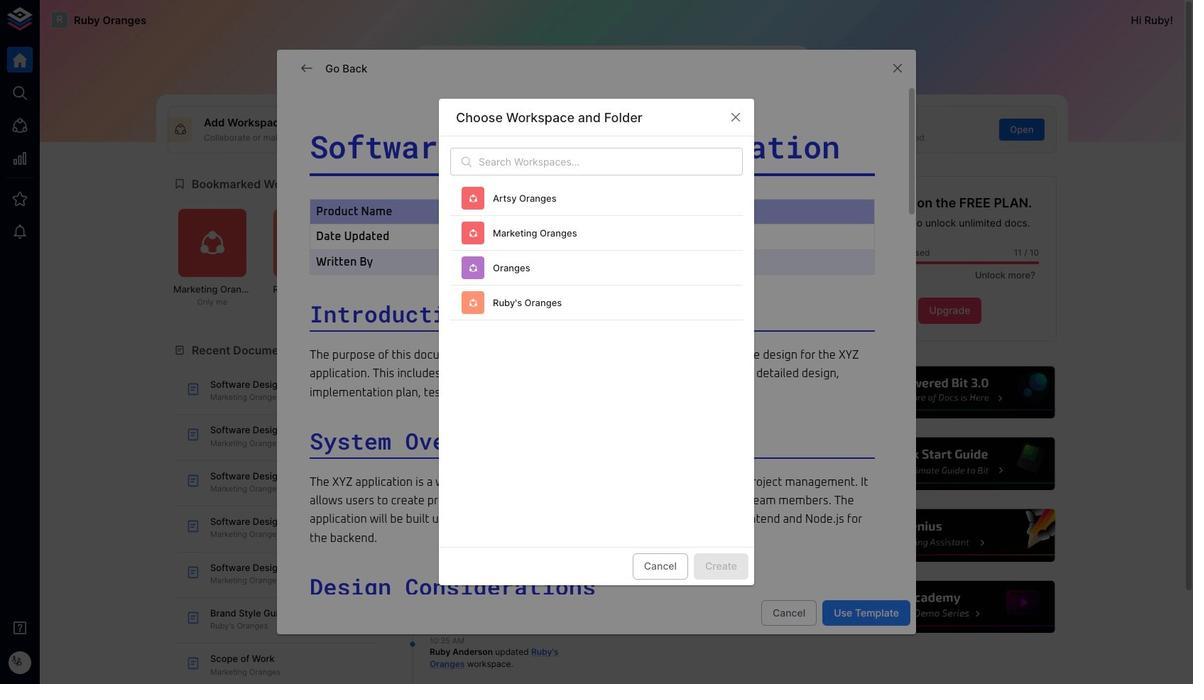 Task type: vqa. For each thing, say whether or not it's contained in the screenshot.
middle Remove Bookmark icon
no



Task type: describe. For each thing, give the bounding box(es) containing it.
3 help image from the top
[[843, 507, 1057, 564]]

4 help image from the top
[[843, 579, 1057, 635]]



Task type: locate. For each thing, give the bounding box(es) containing it.
2 help image from the top
[[843, 436, 1057, 492]]

help image
[[843, 364, 1057, 421], [843, 436, 1057, 492], [843, 507, 1057, 564], [843, 579, 1057, 635]]

dialog
[[277, 50, 917, 684], [439, 99, 755, 585]]

Search Workspaces... text field
[[479, 148, 743, 176]]

1 help image from the top
[[843, 364, 1057, 421]]



